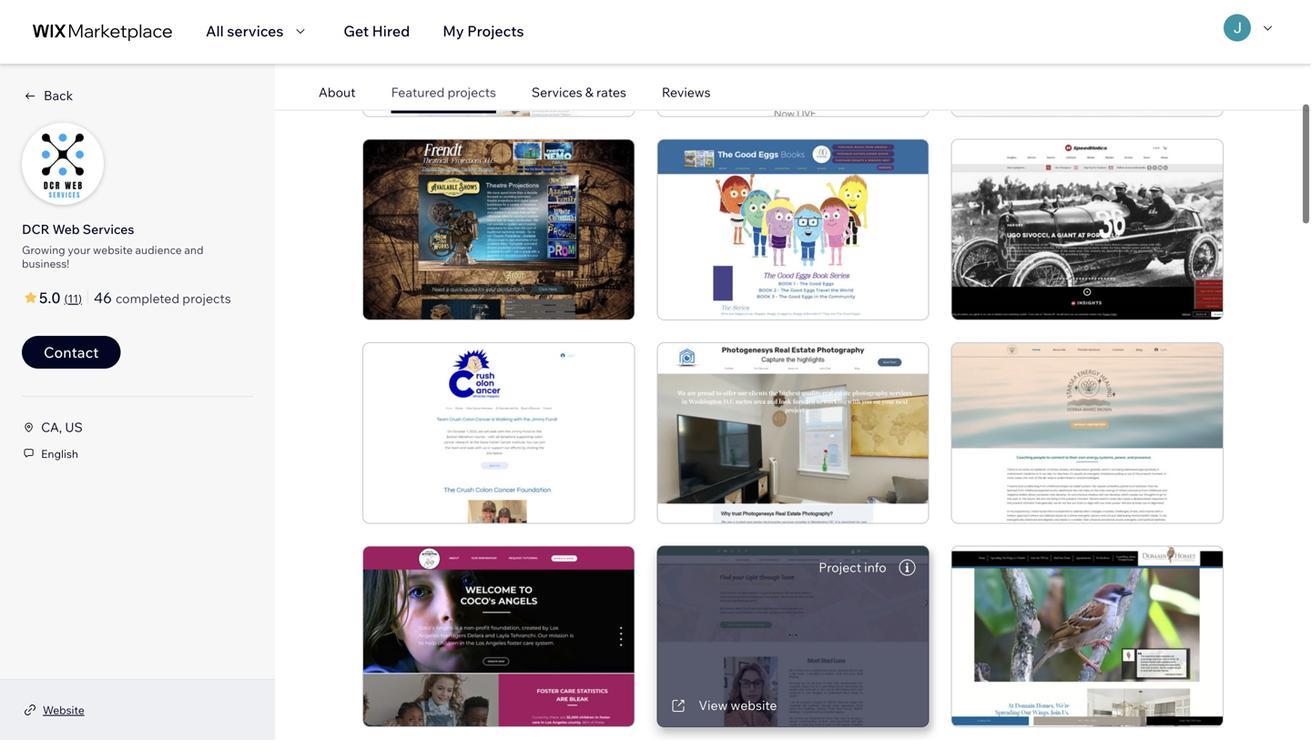 Task type: locate. For each thing, give the bounding box(es) containing it.
projects
[[467, 22, 524, 40]]

11
[[68, 292, 78, 306]]

dcr
[[22, 221, 50, 237]]

view website link
[[668, 695, 777, 717]]

english
[[41, 447, 78, 461]]

classic site: complete site redesign. image
[[951, 343, 1224, 524]]

46
[[94, 289, 112, 307]]

1 horizontal spatial website
[[731, 698, 777, 714]]

)
[[78, 292, 82, 306]]

get hired
[[344, 22, 410, 40]]

databases: velo work for database search and filtering image
[[951, 139, 1224, 321]]

get hired link
[[344, 20, 410, 42]]

projects
[[448, 84, 496, 100], [182, 291, 231, 306]]

info
[[864, 560, 887, 576]]

services
[[227, 22, 284, 40]]

reviews link
[[662, 84, 711, 100]]

1 vertical spatial services
[[83, 221, 134, 237]]

&
[[585, 84, 594, 100]]

view
[[699, 698, 728, 714]]

0 horizontal spatial projects
[[182, 291, 231, 306]]

5.0
[[39, 289, 61, 307]]

0 vertical spatial website
[[93, 243, 133, 257]]

nonprofit with donations: create website image
[[951, 0, 1224, 117]]

website right view
[[731, 698, 777, 714]]

completed
[[116, 291, 180, 306]]

0 horizontal spatial services
[[83, 221, 134, 237]]

0 vertical spatial services
[[532, 84, 583, 100]]

website right your
[[93, 243, 133, 257]]

reviews
[[662, 84, 711, 100]]

projects down and
[[182, 291, 231, 306]]

0 vertical spatial projects
[[448, 84, 496, 100]]

website inside dcr web services growing your website audience and business!
[[93, 243, 133, 257]]

about
[[319, 84, 356, 100]]

website
[[93, 243, 133, 257], [731, 698, 777, 714]]

my
[[443, 22, 464, 40]]

services up your
[[83, 221, 134, 237]]

dcr web services image
[[23, 124, 103, 204]]

project
[[819, 560, 862, 576]]

view website
[[699, 698, 777, 714]]

contact
[[44, 343, 99, 362]]

1 horizontal spatial services
[[532, 84, 583, 100]]

projects right featured
[[448, 84, 496, 100]]

projects inside 46 completed projects
[[182, 291, 231, 306]]

contact button
[[22, 336, 121, 369]]

services
[[532, 84, 583, 100], [83, 221, 134, 237]]

website migration: complete site redesign, switching hosts from godaddy and wild apricot. image
[[657, 0, 930, 117]]

featured projects
[[391, 84, 496, 100]]

0 horizontal spatial website
[[93, 243, 133, 257]]

1 vertical spatial projects
[[182, 291, 231, 306]]

services left &
[[532, 84, 583, 100]]

my projects
[[443, 22, 524, 40]]

your
[[68, 243, 91, 257]]

website link
[[43, 702, 84, 719]]

all services button
[[206, 20, 311, 42]]

business!
[[22, 257, 69, 271]]

1 horizontal spatial projects
[[448, 84, 496, 100]]

5.0 ( 11 )
[[39, 289, 82, 307]]

back
[[44, 87, 73, 103]]

my projects link
[[443, 20, 524, 42]]

all services
[[206, 22, 284, 40]]

(
[[64, 292, 68, 306]]



Task type: describe. For each thing, give the bounding box(es) containing it.
dcr web services growing your website audience and business!
[[22, 221, 204, 271]]

46 completed projects
[[94, 289, 231, 307]]

and
[[184, 243, 204, 257]]

website
[[43, 704, 84, 717]]

all
[[206, 22, 224, 40]]

about link
[[319, 84, 356, 100]]

ca, us
[[41, 419, 83, 435]]

nonprofit - ecommerce: image
[[362, 546, 635, 728]]

services inside dcr web services growing your website audience and business!
[[83, 221, 134, 237]]

featured
[[391, 84, 445, 100]]

nonprofit - seo/ads: seo and ads image
[[657, 139, 930, 321]]

us
[[65, 419, 83, 435]]

nonprofit - seo/ads: image
[[362, 0, 635, 117]]

advanced website: complete site redesign. image
[[657, 343, 930, 524]]

nonprofit - redesign: redesign site, structure for seo and google ads image
[[362, 343, 635, 524]]

featured projects link
[[391, 84, 496, 100]]

rates
[[597, 84, 627, 100]]

services & rates
[[532, 84, 627, 100]]

back button
[[22, 87, 73, 104]]

1 vertical spatial website
[[731, 698, 777, 714]]

services & rates link
[[532, 84, 627, 100]]

get
[[344, 22, 369, 40]]

audience
[[135, 243, 182, 257]]

web
[[52, 221, 80, 237]]

project info
[[819, 560, 887, 576]]

seo and ads: monthly maintenance. image
[[657, 546, 930, 728]]

growing
[[22, 243, 65, 257]]

custom development: created contact forms, popups, and set up wix bookings. image
[[951, 546, 1224, 728]]

johnsmith43233 image
[[1224, 14, 1251, 41]]

hired
[[372, 22, 410, 40]]

custom development: velo code for collection search and filtering. image
[[362, 139, 635, 321]]

ca,
[[41, 419, 62, 435]]



Task type: vqa. For each thing, say whether or not it's contained in the screenshot.
My Projects link
yes



